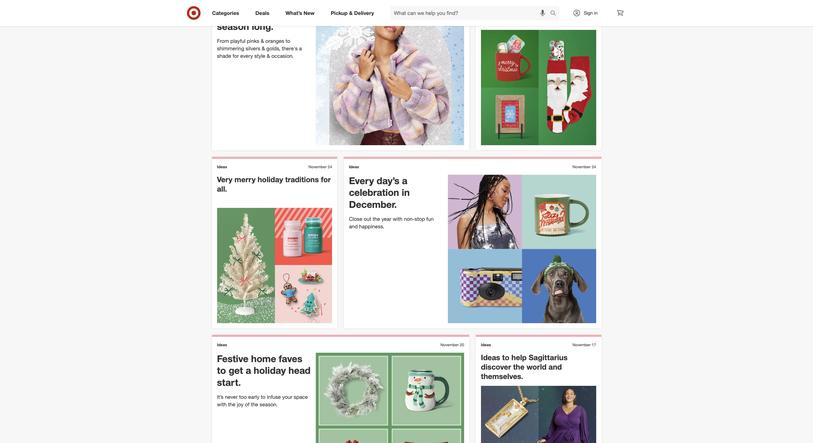 Task type: locate. For each thing, give the bounding box(es) containing it.
2 horizontal spatial in
[[595, 10, 598, 16]]

the
[[373, 216, 380, 222], [514, 362, 525, 371], [228, 401, 236, 408], [251, 401, 258, 408]]

merry
[[235, 175, 256, 184]]

2 november 24 from the left
[[573, 164, 597, 169]]

and down close
[[349, 223, 358, 230]]

a inside every day's a celebration in december.
[[402, 175, 408, 187]]

&
[[349, 10, 353, 16], [261, 38, 264, 44], [262, 45, 265, 52], [267, 53, 270, 59]]

ideas
[[217, 164, 227, 169], [349, 164, 359, 169], [217, 342, 227, 347], [481, 342, 491, 347], [481, 353, 501, 362]]

in
[[242, 9, 250, 20], [595, 10, 598, 16], [402, 187, 410, 198]]

to inside the from playful pinks & oranges to shimmering silvers & golds, there's a shade for every style & occasion.
[[286, 38, 290, 44]]

1 horizontal spatial a
[[299, 45, 302, 52]]

of
[[245, 401, 250, 408]]

the inside close out the year with non-stop fun and happiness.
[[373, 216, 380, 222]]

0 vertical spatial season.
[[519, 6, 546, 15]]

search
[[548, 10, 563, 17]]

0 vertical spatial a
[[299, 45, 302, 52]]

to right early
[[261, 394, 266, 400]]

to up there's
[[286, 38, 290, 44]]

shade
[[217, 53, 231, 59]]

ideas for very merry holiday traditions for all. "image"
[[217, 164, 227, 169]]

for right traditions
[[321, 175, 331, 184]]

1 horizontal spatial season.
[[519, 6, 546, 15]]

november 24 for very merry holiday traditions for all. "image"
[[309, 164, 332, 169]]

in up 'non-'
[[402, 187, 410, 198]]

& up 'style'
[[262, 45, 265, 52]]

& right pinks
[[261, 38, 264, 44]]

1 horizontal spatial and
[[549, 362, 562, 371]]

close
[[349, 216, 363, 222]]

there's
[[282, 45, 298, 52]]

holiday
[[258, 175, 283, 184], [254, 365, 286, 376]]

season.
[[519, 6, 546, 15], [260, 401, 278, 408]]

with
[[393, 216, 403, 222], [217, 401, 227, 408]]

0 horizontal spatial a
[[246, 365, 251, 376]]

1 vertical spatial a
[[402, 175, 408, 187]]

in inside every day's a celebration in december.
[[402, 187, 410, 198]]

1 horizontal spatial with
[[393, 216, 403, 222]]

0 horizontal spatial with
[[217, 401, 227, 408]]

the down help
[[514, 362, 525, 371]]

themselves.
[[481, 372, 524, 381]]

from playful pinks & oranges to shimmering silvers & golds, there's a shade for every style & occasion.
[[217, 38, 302, 59]]

season. inside it's never too early to infuse your space with the joy of the season.
[[260, 401, 278, 408]]

to left help
[[503, 353, 510, 362]]

festive home faves to get a holiday head start. image
[[316, 353, 464, 443]]

holiday right merry
[[258, 175, 283, 184]]

ideas up very
[[217, 164, 227, 169]]

ideas for festive home faves to get a holiday head start. image
[[217, 342, 227, 347]]

with right year
[[393, 216, 403, 222]]

pinks
[[247, 38, 260, 44]]

with down it's
[[217, 401, 227, 408]]

1 vertical spatial holiday
[[254, 365, 286, 376]]

0 horizontal spatial 24
[[328, 164, 332, 169]]

delivery
[[354, 10, 374, 16]]

with inside close out the year with non-stop fun and happiness.
[[393, 216, 403, 222]]

for
[[233, 53, 239, 59], [321, 175, 331, 184]]

silvers
[[246, 45, 260, 52]]

in for holiday hues you'll want in rotation all season long.
[[242, 9, 250, 20]]

ideas up discover
[[481, 353, 501, 362]]

ideas up festive
[[217, 342, 227, 347]]

0 vertical spatial holiday
[[258, 175, 283, 184]]

oranges
[[266, 38, 284, 44]]

a right the day's
[[402, 175, 408, 187]]

season. down ways
[[519, 6, 546, 15]]

1 24 from the left
[[328, 164, 332, 169]]

1 horizontal spatial november 24
[[573, 164, 597, 169]]

a right get
[[246, 365, 251, 376]]

2 horizontal spatial a
[[402, 175, 408, 187]]

to
[[550, 0, 557, 6], [286, 38, 290, 44], [503, 353, 510, 362], [217, 365, 226, 376], [261, 394, 266, 400]]

with inside it's never too early to infuse your space with the joy of the season.
[[217, 401, 227, 408]]

pickup & delivery
[[331, 10, 374, 16]]

categories link
[[207, 6, 247, 20]]

the inside ideas to help sagittarius discover the world and themselves.
[[514, 362, 525, 371]]

and down sagittarius
[[549, 362, 562, 371]]

0 vertical spatial and
[[349, 223, 358, 230]]

every
[[349, 175, 374, 187]]

2 vertical spatial a
[[246, 365, 251, 376]]

0 horizontal spatial and
[[349, 223, 358, 230]]

a right there's
[[299, 45, 302, 52]]

a inside festive home faves to get a holiday head start.
[[246, 365, 251, 376]]

very
[[217, 175, 233, 184]]

head
[[289, 365, 311, 376]]

What can we help you find? suggestions appear below search field
[[390, 6, 552, 20]]

in down holiday on the left top of the page
[[242, 9, 250, 20]]

this
[[504, 6, 517, 15]]

and inside close out the year with non-stop fun and happiness.
[[349, 223, 358, 230]]

2 24 from the left
[[592, 164, 597, 169]]

1 november 24 from the left
[[309, 164, 332, 169]]

to up search
[[550, 0, 557, 6]]

not-so-basic ways to give gift cards this season.
[[481, 0, 588, 15]]

0 horizontal spatial season.
[[260, 401, 278, 408]]

ideas for ideas to help sagittarius discover the world and themselves. image
[[481, 342, 491, 347]]

the down never
[[228, 401, 236, 408]]

ideas right 20
[[481, 342, 491, 347]]

0 vertical spatial with
[[393, 216, 403, 222]]

fun
[[427, 216, 434, 222]]

november for festive home faves to get a holiday head start. image
[[441, 342, 459, 347]]

november
[[309, 164, 327, 169], [573, 164, 591, 169], [441, 342, 459, 347], [573, 342, 591, 347]]

1 horizontal spatial for
[[321, 175, 331, 184]]

1 horizontal spatial 24
[[592, 164, 597, 169]]

style
[[255, 53, 265, 59]]

long.
[[252, 20, 274, 32]]

the up happiness.
[[373, 216, 380, 222]]

in right sign
[[595, 10, 598, 16]]

in for every day's a celebration in december.
[[402, 187, 410, 198]]

and
[[349, 223, 358, 230], [549, 362, 562, 371]]

to inside it's never too early to infuse your space with the joy of the season.
[[261, 394, 266, 400]]

0 horizontal spatial november 24
[[309, 164, 332, 169]]

november 20
[[441, 342, 464, 347]]

1 vertical spatial for
[[321, 175, 331, 184]]

ideas up every
[[349, 164, 359, 169]]

to up start.
[[217, 365, 226, 376]]

24
[[328, 164, 332, 169], [592, 164, 597, 169]]

every
[[240, 53, 253, 59]]

festive home faves to get a holiday head start.
[[217, 353, 311, 388]]

a
[[299, 45, 302, 52], [402, 175, 408, 187], [246, 365, 251, 376]]

start.
[[217, 376, 241, 388]]

holiday inside festive home faves to get a holiday head start.
[[254, 365, 286, 376]]

0 vertical spatial for
[[233, 53, 239, 59]]

1 vertical spatial season.
[[260, 401, 278, 408]]

playful
[[231, 38, 246, 44]]

celebration
[[349, 187, 399, 198]]

pickup & delivery link
[[326, 6, 383, 20]]

hues
[[253, 0, 275, 9]]

holiday hues you'll want in rotation all season long.
[[217, 0, 301, 32]]

in inside holiday hues you'll want in rotation all season long.
[[242, 9, 250, 20]]

holiday down home
[[254, 365, 286, 376]]

for inside very merry holiday traditions for all.
[[321, 175, 331, 184]]

festive
[[217, 353, 249, 365]]

november 17
[[573, 342, 597, 347]]

1 horizontal spatial in
[[402, 187, 410, 198]]

it's
[[217, 394, 224, 400]]

0 horizontal spatial for
[[233, 53, 239, 59]]

all
[[290, 9, 300, 20]]

season. down the infuse at left
[[260, 401, 278, 408]]

your
[[282, 394, 293, 400]]

& right pickup
[[349, 10, 353, 16]]

for down shimmering
[[233, 53, 239, 59]]

space
[[294, 394, 308, 400]]

1 vertical spatial and
[[549, 362, 562, 371]]

not-
[[481, 0, 497, 6]]

1 vertical spatial with
[[217, 401, 227, 408]]

happiness.
[[359, 223, 385, 230]]

0 horizontal spatial in
[[242, 9, 250, 20]]



Task type: vqa. For each thing, say whether or not it's contained in the screenshot.
See associated with Braun Silk-expert Pro 5 PL5147 IPL Permanent Hair Removal System
no



Task type: describe. For each thing, give the bounding box(es) containing it.
too
[[239, 394, 247, 400]]

stop
[[415, 216, 425, 222]]

holiday hues you'll want in rotation all season long. image
[[316, 0, 464, 145]]

every day's a celebration in december. image
[[448, 175, 597, 323]]

deals
[[256, 10, 270, 16]]

for inside the from playful pinks & oranges to shimmering silvers & golds, there's a shade for every style & occasion.
[[233, 53, 239, 59]]

to inside not-so-basic ways to give gift cards this season.
[[550, 0, 557, 6]]

world
[[527, 362, 547, 371]]

& right 'style'
[[267, 53, 270, 59]]

basic
[[509, 0, 528, 6]]

sign in link
[[568, 6, 608, 20]]

occasion.
[[272, 53, 294, 59]]

every day's a celebration in december.
[[349, 175, 410, 210]]

categories
[[212, 10, 239, 16]]

discover
[[481, 362, 512, 371]]

not-so-basic ways to give gift cards this season. link
[[476, 0, 602, 150]]

november for very merry holiday traditions for all. "image"
[[309, 164, 327, 169]]

what's
[[286, 10, 302, 16]]

infuse
[[267, 394, 281, 400]]

deals link
[[250, 6, 278, 20]]

gift
[[576, 0, 588, 6]]

a inside the from playful pinks & oranges to shimmering silvers & golds, there's a shade for every style & occasion.
[[299, 45, 302, 52]]

day's
[[377, 175, 400, 187]]

year
[[382, 216, 392, 222]]

and inside ideas to help sagittarius discover the world and themselves.
[[549, 362, 562, 371]]

november for every day's a celebration in december. image
[[573, 164, 591, 169]]

ideas for every day's a celebration in december. image
[[349, 164, 359, 169]]

rotation
[[252, 9, 288, 20]]

ideas to help sagittarius discover the world and themselves.
[[481, 353, 568, 381]]

shimmering
[[217, 45, 244, 52]]

season. inside not-so-basic ways to give gift cards this season.
[[519, 6, 546, 15]]

never
[[225, 394, 238, 400]]

24 for every day's a celebration in december. image
[[592, 164, 597, 169]]

24 for very merry holiday traditions for all. "image"
[[328, 164, 332, 169]]

want
[[217, 9, 239, 20]]

17
[[592, 342, 597, 347]]

you'll
[[278, 0, 301, 9]]

sign in
[[584, 10, 598, 16]]

home
[[251, 353, 276, 365]]

not-so-basic ways to give gift cards this season. image
[[481, 30, 597, 145]]

to inside festive home faves to get a holiday head start.
[[217, 365, 226, 376]]

golds,
[[267, 45, 281, 52]]

help
[[512, 353, 527, 362]]

search button
[[548, 6, 563, 21]]

ideas to help sagittarius discover the world and themselves. image
[[481, 386, 597, 443]]

season
[[217, 20, 249, 32]]

to inside ideas to help sagittarius discover the world and themselves.
[[503, 353, 510, 362]]

ways
[[530, 0, 548, 6]]

all.
[[217, 184, 227, 193]]

what's new link
[[280, 6, 323, 20]]

november for ideas to help sagittarius discover the world and themselves. image
[[573, 342, 591, 347]]

get
[[229, 365, 243, 376]]

traditions
[[285, 175, 319, 184]]

november 24 for every day's a celebration in december. image
[[573, 164, 597, 169]]

sign
[[584, 10, 593, 16]]

new
[[304, 10, 315, 16]]

sagittarius
[[529, 353, 568, 362]]

give
[[559, 0, 574, 6]]

the right "of"
[[251, 401, 258, 408]]

cards
[[481, 6, 501, 15]]

ideas inside ideas to help sagittarius discover the world and themselves.
[[481, 353, 501, 362]]

early
[[248, 394, 260, 400]]

& inside the pickup & delivery link
[[349, 10, 353, 16]]

20
[[460, 342, 464, 347]]

holiday inside very merry holiday traditions for all.
[[258, 175, 283, 184]]

from
[[217, 38, 229, 44]]

out
[[364, 216, 372, 222]]

very merry holiday traditions for all.
[[217, 175, 331, 193]]

so-
[[497, 0, 509, 6]]

faves
[[279, 353, 303, 365]]

december.
[[349, 198, 397, 210]]

holiday
[[217, 0, 251, 9]]

very merry holiday traditions for all. image
[[217, 208, 332, 323]]

close out the year with non-stop fun and happiness.
[[349, 216, 434, 230]]

what's new
[[286, 10, 315, 16]]

pickup
[[331, 10, 348, 16]]

it's never too early to infuse your space with the joy of the season.
[[217, 394, 308, 408]]

joy
[[237, 401, 244, 408]]

non-
[[404, 216, 415, 222]]



